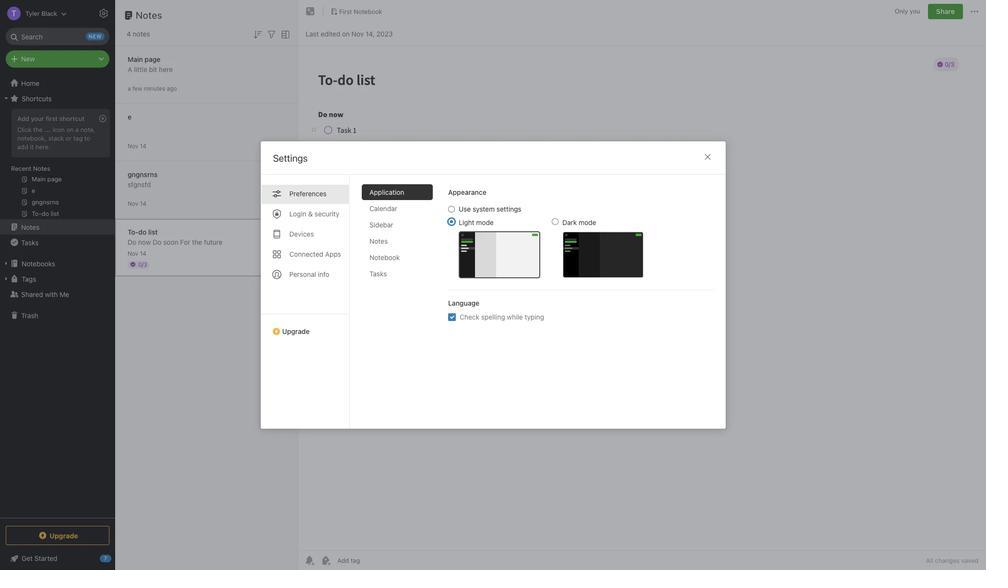 Task type: vqa. For each thing, say whether or not it's contained in the screenshot.
Light at the top left of the page
yes



Task type: describe. For each thing, give the bounding box(es) containing it.
preferences
[[289, 190, 326, 198]]

notes right recent
[[33, 165, 50, 172]]

calendar tab
[[362, 201, 433, 216]]

tree containing home
[[0, 75, 115, 517]]

settings
[[273, 153, 308, 164]]

&
[[308, 210, 313, 218]]

only
[[895, 7, 908, 15]]

e
[[128, 113, 131, 121]]

little
[[134, 65, 147, 73]]

nov 14 for gngnsrns
[[128, 200, 146, 207]]

Search text field
[[12, 28, 103, 45]]

shared with me
[[21, 290, 69, 298]]

first notebook button
[[327, 5, 386, 18]]

to
[[84, 134, 90, 142]]

on inside icon on a note, notebook, stack or tag to add it here.
[[66, 126, 74, 133]]

a inside icon on a note, notebook, stack or tag to add it here.
[[75, 126, 79, 133]]

notebooks
[[22, 259, 55, 268]]

system
[[472, 205, 495, 213]]

upgrade for the upgrade popup button to the bottom
[[50, 531, 78, 540]]

4
[[127, 30, 131, 38]]

list
[[148, 228, 158, 236]]

nov down sfgnsfd
[[128, 200, 138, 207]]

login
[[289, 210, 306, 218]]

0/3
[[138, 261, 147, 268]]

check spelling while typing
[[459, 313, 544, 321]]

Use system settings radio
[[448, 206, 455, 213]]

here
[[159, 65, 173, 73]]

1 do from the left
[[128, 238, 136, 246]]

application tab
[[362, 184, 433, 200]]

sidebar
[[369, 221, 393, 229]]

new button
[[6, 50, 109, 68]]

edited
[[321, 30, 340, 38]]

here.
[[35, 143, 50, 151]]

share
[[936, 7, 955, 15]]

Check spelling while typing checkbox
[[448, 313, 456, 321]]

me
[[60, 290, 69, 298]]

shortcuts button
[[0, 91, 115, 106]]

note,
[[81, 126, 95, 133]]

shared
[[21, 290, 43, 298]]

all changes saved
[[926, 557, 978, 564]]

devices
[[289, 230, 314, 238]]

3 nov 14 from the top
[[128, 250, 146, 257]]

shared with me link
[[0, 286, 115, 302]]

all
[[926, 557, 933, 564]]

notes tab
[[362, 233, 433, 249]]

tasks inside button
[[21, 238, 39, 246]]

add a reminder image
[[304, 555, 315, 566]]

personal
[[289, 270, 316, 278]]

a few minutes ago
[[128, 85, 177, 92]]

14,
[[366, 30, 375, 38]]

soon
[[163, 238, 178, 246]]

trash link
[[0, 308, 115, 323]]

add tag image
[[320, 555, 332, 566]]

add your first shortcut
[[17, 115, 85, 122]]

group inside tree
[[0, 106, 115, 223]]

personal info
[[289, 270, 329, 278]]

gngnsrns
[[128, 170, 158, 178]]

option group containing use system settings
[[448, 205, 644, 278]]

main page
[[128, 55, 160, 63]]

a little bit here
[[128, 65, 173, 73]]

notes up tasks button
[[21, 223, 39, 231]]

notes
[[133, 30, 150, 38]]

Light mode radio
[[448, 218, 455, 225]]

new
[[21, 55, 35, 63]]

notebook tab
[[362, 250, 433, 265]]

now
[[138, 238, 151, 246]]

nov up 0/3
[[128, 250, 138, 257]]

sidebar tab
[[362, 217, 433, 233]]

first notebook
[[339, 7, 382, 15]]

2023
[[376, 30, 393, 38]]

expand notebooks image
[[2, 260, 10, 267]]

home link
[[0, 75, 115, 91]]

home
[[21, 79, 39, 87]]

light
[[459, 218, 474, 227]]

application
[[369, 188, 404, 196]]

trash
[[21, 311, 38, 319]]

notebook inside tab
[[369, 253, 400, 262]]

only you
[[895, 7, 920, 15]]

on inside the note window element
[[342, 30, 350, 38]]

4 notes
[[127, 30, 150, 38]]

2 do from the left
[[153, 238, 161, 246]]

last
[[306, 30, 319, 38]]

nov 14 for e
[[128, 142, 146, 149]]

language
[[448, 299, 479, 307]]

apps
[[325, 250, 341, 258]]

typing
[[525, 313, 544, 321]]

light mode
[[459, 218, 493, 227]]



Task type: locate. For each thing, give the bounding box(es) containing it.
nov
[[352, 30, 364, 38], [128, 142, 138, 149], [128, 200, 138, 207], [128, 250, 138, 257]]

0 vertical spatial upgrade
[[282, 327, 309, 335]]

notes inside note list element
[[136, 10, 162, 21]]

nov 14 up 0/3
[[128, 250, 146, 257]]

login & security
[[289, 210, 339, 218]]

click
[[17, 126, 32, 133]]

settings image
[[98, 8, 109, 19]]

nov inside the note window element
[[352, 30, 364, 38]]

1 mode from the left
[[476, 218, 493, 227]]

1 horizontal spatial the
[[192, 238, 202, 246]]

it
[[30, 143, 34, 151]]

on up or
[[66, 126, 74, 133]]

2 14 from the top
[[140, 200, 146, 207]]

1 14 from the top
[[140, 142, 146, 149]]

click the ...
[[17, 126, 51, 133]]

add
[[17, 143, 28, 151]]

group
[[0, 106, 115, 223]]

calendar
[[369, 204, 397, 213]]

icon
[[53, 126, 65, 133]]

note window element
[[298, 0, 986, 570]]

tab list for application
[[261, 175, 350, 429]]

on
[[342, 30, 350, 38], [66, 126, 74, 133]]

upgrade for top the upgrade popup button
[[282, 327, 309, 335]]

notes inside tab
[[369, 237, 388, 245]]

the left '...'
[[33, 126, 43, 133]]

0 vertical spatial a
[[128, 85, 131, 92]]

0 vertical spatial nov 14
[[128, 142, 146, 149]]

0 vertical spatial upgrade button
[[261, 314, 349, 339]]

nov left 14,
[[352, 30, 364, 38]]

tab list for appearance
[[362, 184, 440, 429]]

stack
[[48, 134, 64, 142]]

a
[[128, 85, 131, 92], [75, 126, 79, 133]]

1 horizontal spatial upgrade button
[[261, 314, 349, 339]]

0 horizontal spatial upgrade
[[50, 531, 78, 540]]

while
[[507, 313, 523, 321]]

tree
[[0, 75, 115, 517]]

notebook,
[[17, 134, 47, 142]]

2 vertical spatial nov 14
[[128, 250, 146, 257]]

0 horizontal spatial do
[[128, 238, 136, 246]]

1 vertical spatial tasks
[[369, 270, 387, 278]]

the inside note list element
[[192, 238, 202, 246]]

1 vertical spatial upgrade button
[[6, 526, 109, 545]]

0 vertical spatial notebook
[[354, 7, 382, 15]]

1 vertical spatial upgrade
[[50, 531, 78, 540]]

tasks inside tab
[[369, 270, 387, 278]]

group containing add your first shortcut
[[0, 106, 115, 223]]

do down to- on the top of the page
[[128, 238, 136, 246]]

sfgnsfd
[[128, 180, 151, 188]]

notes up notes
[[136, 10, 162, 21]]

1 horizontal spatial tab list
[[362, 184, 440, 429]]

for
[[180, 238, 190, 246]]

security
[[314, 210, 339, 218]]

0 horizontal spatial on
[[66, 126, 74, 133]]

first
[[339, 7, 352, 15]]

1 horizontal spatial a
[[128, 85, 131, 92]]

recent
[[11, 165, 31, 172]]

0 horizontal spatial the
[[33, 126, 43, 133]]

1 vertical spatial nov 14
[[128, 200, 146, 207]]

last edited on nov 14, 2023
[[306, 30, 393, 38]]

mode for dark mode
[[579, 218, 596, 227]]

3 14 from the top
[[140, 250, 146, 257]]

0 horizontal spatial mode
[[476, 218, 493, 227]]

1 vertical spatial notebook
[[369, 253, 400, 262]]

do now do soon for the future
[[128, 238, 223, 246]]

tags button
[[0, 271, 115, 286]]

shortcuts
[[22, 94, 52, 102]]

tasks button
[[0, 235, 115, 250]]

a inside note list element
[[128, 85, 131, 92]]

1 vertical spatial 14
[[140, 200, 146, 207]]

14 up gngnsrns
[[140, 142, 146, 149]]

you
[[910, 7, 920, 15]]

1 horizontal spatial upgrade
[[282, 327, 309, 335]]

to-
[[128, 228, 138, 236]]

tab list containing application
[[362, 184, 440, 429]]

recent notes
[[11, 165, 50, 172]]

0 vertical spatial 14
[[140, 142, 146, 149]]

0 vertical spatial the
[[33, 126, 43, 133]]

connected
[[289, 250, 323, 258]]

upgrade button
[[261, 314, 349, 339], [6, 526, 109, 545]]

do
[[138, 228, 146, 236]]

notebook
[[354, 7, 382, 15], [369, 253, 400, 262]]

info
[[318, 270, 329, 278]]

None search field
[[12, 28, 103, 45]]

close image
[[702, 151, 713, 163]]

expand note image
[[305, 6, 316, 17]]

nov 14 up gngnsrns
[[128, 142, 146, 149]]

use
[[459, 205, 471, 213]]

dark
[[562, 218, 577, 227]]

shortcut
[[59, 115, 85, 122]]

first
[[46, 115, 58, 122]]

nov down e
[[128, 142, 138, 149]]

the right for at the left top of page
[[192, 238, 202, 246]]

tasks up notebooks
[[21, 238, 39, 246]]

mode down system
[[476, 218, 493, 227]]

tasks down notebook tab
[[369, 270, 387, 278]]

0 horizontal spatial upgrade button
[[6, 526, 109, 545]]

notebook inside button
[[354, 7, 382, 15]]

main
[[128, 55, 143, 63]]

use system settings
[[459, 205, 521, 213]]

upgrade inside tab list
[[282, 327, 309, 335]]

notebook right first
[[354, 7, 382, 15]]

1 horizontal spatial on
[[342, 30, 350, 38]]

share button
[[928, 4, 963, 19]]

note list element
[[115, 0, 298, 570]]

14 for gngnsrns
[[140, 200, 146, 207]]

0 horizontal spatial tab list
[[261, 175, 350, 429]]

a
[[128, 65, 132, 73]]

nov 14 down sfgnsfd
[[128, 200, 146, 207]]

mode
[[476, 218, 493, 227], [579, 218, 596, 227]]

notes link
[[0, 219, 115, 235]]

mode right dark
[[579, 218, 596, 227]]

tag
[[73, 134, 83, 142]]

future
[[204, 238, 223, 246]]

gngnsrns sfgnsfd
[[128, 170, 158, 188]]

to-do list
[[128, 228, 158, 236]]

14 up 0/3
[[140, 250, 146, 257]]

check
[[459, 313, 479, 321]]

notes
[[136, 10, 162, 21], [33, 165, 50, 172], [21, 223, 39, 231], [369, 237, 388, 245]]

mode for light mode
[[476, 218, 493, 227]]

0 horizontal spatial a
[[75, 126, 79, 133]]

a up tag
[[75, 126, 79, 133]]

or
[[66, 134, 72, 142]]

settings
[[496, 205, 521, 213]]

14 for e
[[140, 142, 146, 149]]

tags
[[22, 275, 36, 283]]

0 vertical spatial on
[[342, 30, 350, 38]]

tasks tab
[[362, 266, 433, 282]]

1 horizontal spatial mode
[[579, 218, 596, 227]]

0 horizontal spatial tasks
[[21, 238, 39, 246]]

your
[[31, 115, 44, 122]]

ago
[[167, 85, 177, 92]]

with
[[45, 290, 58, 298]]

spelling
[[481, 313, 505, 321]]

2 mode from the left
[[579, 218, 596, 227]]

1 horizontal spatial tasks
[[369, 270, 387, 278]]

do down list
[[153, 238, 161, 246]]

1 vertical spatial a
[[75, 126, 79, 133]]

notebook down notes tab at the left top
[[369, 253, 400, 262]]

icon on a note, notebook, stack or tag to add it here.
[[17, 126, 95, 151]]

2 vertical spatial 14
[[140, 250, 146, 257]]

a left few
[[128, 85, 131, 92]]

1 nov 14 from the top
[[128, 142, 146, 149]]

option group
[[448, 205, 644, 278]]

on right 'edited'
[[342, 30, 350, 38]]

1 vertical spatial the
[[192, 238, 202, 246]]

changes
[[935, 557, 960, 564]]

1 horizontal spatial do
[[153, 238, 161, 246]]

expand tags image
[[2, 275, 10, 283]]

14 down sfgnsfd
[[140, 200, 146, 207]]

0 vertical spatial tasks
[[21, 238, 39, 246]]

Dark mode radio
[[552, 218, 558, 225]]

minutes
[[144, 85, 165, 92]]

2 nov 14 from the top
[[128, 200, 146, 207]]

the
[[33, 126, 43, 133], [192, 238, 202, 246]]

14
[[140, 142, 146, 149], [140, 200, 146, 207], [140, 250, 146, 257]]

tab list
[[261, 175, 350, 429], [362, 184, 440, 429]]

Note Editor text field
[[298, 46, 986, 550]]

few
[[132, 85, 142, 92]]

page
[[145, 55, 160, 63]]

tab list containing preferences
[[261, 175, 350, 429]]

1 vertical spatial on
[[66, 126, 74, 133]]

dark mode
[[562, 218, 596, 227]]

notes down sidebar
[[369, 237, 388, 245]]

saved
[[961, 557, 978, 564]]

tasks
[[21, 238, 39, 246], [369, 270, 387, 278]]



